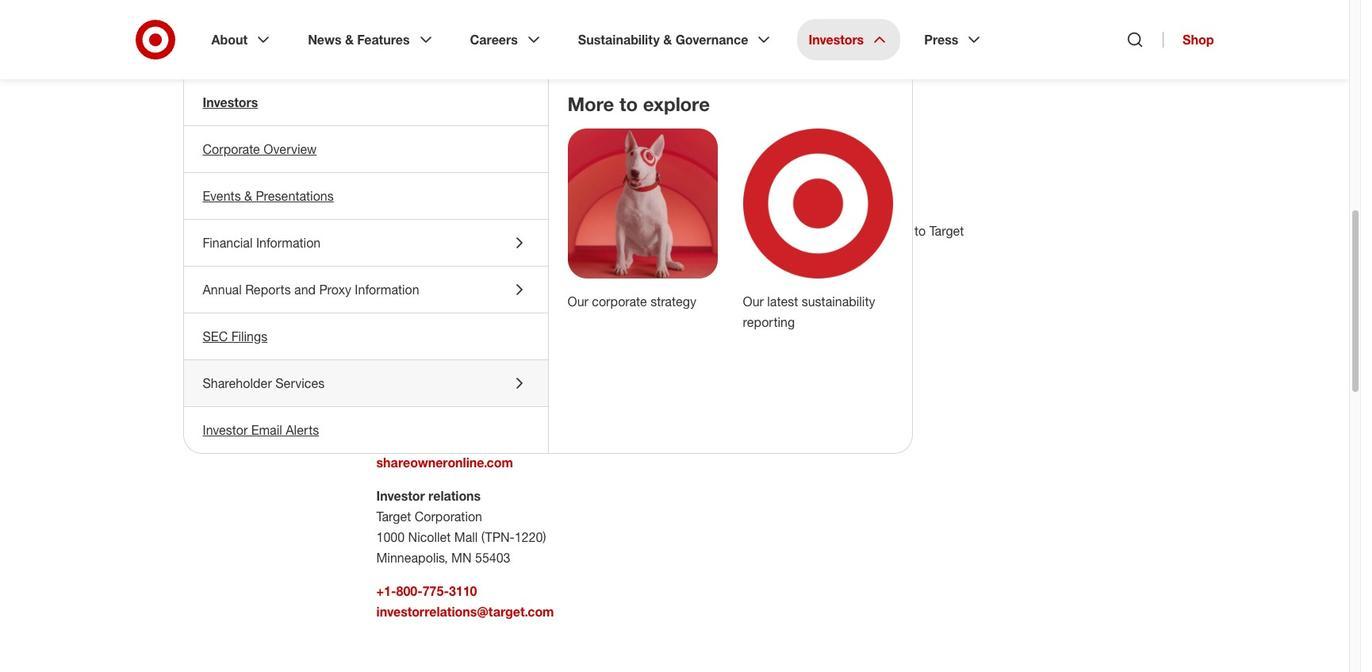 Task type: locate. For each thing, give the bounding box(es) containing it.
1 vertical spatial investors link
[[184, 79, 548, 125]]

services inside transfer agent contact information eq shareowner services
[[469, 298, 519, 313]]

1000
[[377, 529, 405, 545]]

1 vertical spatial target
[[377, 509, 411, 524]]

careers link
[[459, 19, 555, 60]]

& for events
[[244, 188, 252, 204]]

services down contact
[[469, 298, 519, 313]]

information down on
[[355, 282, 419, 298]]

about link
[[200, 19, 284, 60]]

1 horizontal spatial and
[[822, 223, 844, 239]]

0 horizontal spatial target
[[377, 509, 411, 524]]

0 horizontal spatial our
[[568, 294, 589, 309]]

target
[[930, 223, 964, 239], [377, 509, 411, 524]]

55403
[[475, 550, 511, 566]]

1 vertical spatial your
[[425, 244, 450, 259]]

or
[[377, 359, 388, 375]]

filings
[[231, 329, 268, 344]]

mendota
[[377, 401, 427, 417]]

on
[[377, 244, 391, 259]]

& inside "news & features" link
[[345, 32, 354, 48]]

pointe
[[450, 380, 486, 396]]

our down the information
[[568, 294, 589, 309]]

eq
[[377, 298, 394, 313]]

reporting
[[743, 314, 795, 330]]

our for our latest sustainability reporting
[[743, 294, 764, 309]]

0 vertical spatial and
[[822, 223, 844, 239]]

sec
[[203, 329, 228, 344]]

1 horizontal spatial target
[[930, 223, 964, 239]]

shareowner
[[397, 298, 466, 313]]

1 vertical spatial services
[[275, 375, 325, 391]]

2 vertical spatial investor
[[377, 488, 425, 504]]

target inside be sure to include your name, address, daytime phone number, email address and a reference to target on all of your correspondence.
[[930, 223, 964, 239]]

and left a
[[822, 223, 844, 239]]

and left proxy on the top left of the page
[[294, 282, 316, 298]]

your up 'correspondence.'
[[483, 223, 508, 239]]

0 vertical spatial information
[[256, 235, 321, 251]]

to inside site navigation element
[[620, 92, 638, 116]]

to right reference
[[915, 223, 926, 239]]

information
[[256, 235, 321, 251], [355, 282, 419, 298]]

0 horizontal spatial services
[[275, 375, 325, 391]]

1 vertical spatial information
[[355, 282, 419, 298]]

our for our corporate strategy
[[568, 294, 589, 309]]

sustainability & governance
[[578, 32, 749, 48]]

our corporate strategy link
[[568, 294, 697, 309]]

services up the alerts
[[275, 375, 325, 391]]

mn down curve
[[481, 401, 501, 417]]

phone
[[650, 223, 686, 239]]

to right sure in the top of the page
[[424, 223, 435, 239]]

services
[[469, 298, 519, 313], [275, 375, 325, 391]]

0 vertical spatial investors
[[809, 32, 864, 48]]

target's mascot bullseye in front of red background image
[[568, 129, 718, 279]]

& left governance
[[664, 32, 672, 48]]

investorrelations@target.com link
[[377, 604, 554, 620]]

0 vertical spatial investors link
[[798, 19, 901, 60]]

0 horizontal spatial information
[[256, 235, 321, 251]]

name,
[[511, 223, 546, 239]]

a
[[847, 223, 854, 239]]

nicollet
[[408, 529, 451, 545]]

0 vertical spatial mn
[[481, 401, 501, 417]]

1 horizontal spatial investors link
[[798, 19, 901, 60]]

our corporate strategy
[[568, 294, 697, 309]]

of
[[410, 244, 421, 259]]

1 horizontal spatial &
[[345, 32, 354, 48]]

our
[[568, 294, 589, 309], [743, 294, 764, 309]]

& right events at the top of page
[[244, 188, 252, 204]]

mn down the mall
[[452, 550, 472, 566]]

shareowneronline.com
[[377, 455, 513, 471]]

investor left email
[[203, 422, 248, 438]]

investors link
[[798, 19, 901, 60], [184, 79, 548, 125]]

0 horizontal spatial your
[[425, 244, 450, 259]]

our up 'reporting'
[[743, 294, 764, 309]]

+1-
[[377, 583, 396, 599]]

1 horizontal spatial mn
[[481, 401, 501, 417]]

3110
[[449, 583, 477, 599]]

1 our from the left
[[568, 294, 589, 309]]

contact
[[467, 277, 513, 293]]

1 horizontal spatial your
[[483, 223, 508, 239]]

0 vertical spatial services
[[469, 298, 519, 313]]

to right more
[[620, 92, 638, 116]]

features
[[357, 32, 410, 48]]

1 horizontal spatial our
[[743, 294, 764, 309]]

& inside 'sustainability & governance' link
[[664, 32, 672, 48]]

suite
[[527, 380, 556, 396]]

2 our from the left
[[743, 294, 764, 309]]

0 horizontal spatial &
[[244, 188, 252, 204]]

0 horizontal spatial and
[[294, 282, 316, 298]]

target bullseye logo image
[[743, 129, 893, 279]]

sure
[[396, 223, 420, 239]]

to
[[620, 92, 638, 116], [424, 223, 435, 239], [915, 223, 926, 239]]

investor inside site navigation element
[[203, 422, 248, 438]]

0 horizontal spatial investors
[[203, 94, 258, 110]]

0 vertical spatial your
[[483, 223, 508, 239]]

800-
[[396, 583, 423, 599]]

1 vertical spatial mn
[[452, 550, 472, 566]]

0 horizontal spatial mn
[[452, 550, 472, 566]]

0 vertical spatial investor
[[377, 169, 498, 207]]

2 horizontal spatial &
[[664, 32, 672, 48]]

1 horizontal spatial information
[[355, 282, 419, 298]]

address,
[[549, 223, 598, 239]]

1 vertical spatial investors
[[203, 94, 258, 110]]

target up 1000
[[377, 509, 411, 524]]

all
[[394, 244, 407, 259]]

& right news
[[345, 32, 354, 48]]

& inside events & presentations link
[[244, 188, 252, 204]]

services inside site navigation element
[[275, 375, 325, 391]]

news & features
[[308, 32, 410, 48]]

0 horizontal spatial investors link
[[184, 79, 548, 125]]

101
[[560, 380, 581, 396]]

include
[[438, 223, 480, 239]]

your right of
[[425, 244, 450, 259]]

shareowneronline.com link
[[377, 455, 513, 471]]

governance
[[676, 32, 749, 48]]

already
[[377, 14, 445, 38]]

1 vertical spatial and
[[294, 282, 316, 298]]

overview
[[264, 141, 317, 157]]

address
[[773, 223, 819, 239]]

775-
[[423, 583, 449, 599]]

target right reference
[[930, 223, 964, 239]]

1 horizontal spatial to
[[620, 92, 638, 116]]

heights,
[[431, 401, 477, 417]]

1 vertical spatial investor
[[203, 422, 248, 438]]

1 horizontal spatial services
[[469, 298, 519, 313]]

0 vertical spatial target
[[930, 223, 964, 239]]

investor up 1000
[[377, 488, 425, 504]]

transfer
[[377, 277, 426, 293]]

mall
[[455, 529, 478, 545]]

corporate
[[203, 141, 260, 157]]

our inside our latest sustainability reporting
[[743, 294, 764, 309]]

+1-800-775-3110 investorrelations@target.com
[[377, 583, 554, 620]]

&
[[345, 32, 354, 48], [664, 32, 672, 48], [244, 188, 252, 204]]

latest
[[768, 294, 798, 309]]

investor up include at left top
[[377, 169, 498, 207]]

curve
[[490, 380, 524, 396]]

information down presentations
[[256, 235, 321, 251]]

investor
[[377, 169, 498, 207], [203, 422, 248, 438], [377, 488, 425, 504]]



Task type: describe. For each thing, give the bounding box(es) containing it.
information inside financial information link
[[256, 235, 321, 251]]

relations
[[429, 488, 481, 504]]

4100
[[545, 401, 573, 417]]

already enrolled?
[[377, 14, 534, 38]]

strategy
[[651, 294, 697, 309]]

investor inside investor relations target corporation 1000 nicollet mall (tpn-1220) minneapolis, mn 55403
[[377, 488, 425, 504]]

enrolled?
[[450, 14, 534, 38]]

site navigation element
[[0, 0, 1362, 672]]

centre
[[408, 380, 447, 396]]

sustainability
[[802, 294, 876, 309]]

1 horizontal spatial investors
[[809, 32, 864, 48]]

events & presentations link
[[184, 173, 548, 219]]

news & features link
[[297, 19, 446, 60]]

transfer agent contact information eq shareowner services
[[377, 277, 586, 313]]

(tpn-
[[481, 529, 515, 545]]

reference
[[858, 223, 911, 239]]

corporation
[[415, 509, 482, 524]]

explore
[[643, 92, 710, 116]]

agent
[[429, 277, 463, 293]]

shareholder
[[203, 375, 272, 391]]

sec filings link
[[184, 313, 548, 359]]

careers
[[470, 32, 518, 48]]

mn inside investor relations target corporation 1000 nicollet mall (tpn-1220) minneapolis, mn 55403
[[452, 550, 472, 566]]

more to explore
[[568, 92, 710, 116]]

2 horizontal spatial to
[[915, 223, 926, 239]]

mn inside the or 1110 centre pointe curve suite 101 mendota heights, mn 55120-4100
[[481, 401, 501, 417]]

investor email alerts
[[203, 422, 319, 438]]

email
[[739, 223, 770, 239]]

investor email alerts link
[[184, 407, 548, 453]]

press link
[[913, 19, 995, 60]]

financial
[[203, 235, 253, 251]]

investorrelations@target.com
[[377, 604, 554, 620]]

about
[[211, 32, 248, 48]]

contacts
[[507, 169, 639, 207]]

investor for investor email alerts
[[203, 422, 248, 438]]

press
[[925, 32, 959, 48]]

target inside investor relations target corporation 1000 nicollet mall (tpn-1220) minneapolis, mn 55403
[[377, 509, 411, 524]]

shareholder services
[[203, 375, 325, 391]]

annual reports and proxy information
[[203, 282, 419, 298]]

be
[[377, 223, 392, 239]]

information inside the annual reports and proxy information link
[[355, 282, 419, 298]]

our latest sustainability reporting link
[[743, 294, 876, 330]]

annual
[[203, 282, 242, 298]]

financial information link
[[184, 220, 548, 266]]

reports
[[245, 282, 291, 298]]

1220)
[[515, 529, 546, 545]]

be sure to include your name, address, daytime phone number, email address and a reference to target on all of your correspondence.
[[377, 223, 964, 259]]

or 1110 centre pointe curve suite 101 mendota heights, mn 55120-4100
[[377, 359, 581, 417]]

and inside site navigation element
[[294, 282, 316, 298]]

corporate overview
[[203, 141, 317, 157]]

corporate overview link
[[184, 126, 548, 172]]

& for sustainability
[[664, 32, 672, 48]]

+1-800-775-3110 link
[[377, 583, 477, 599]]

55120-
[[505, 401, 545, 417]]

investor contacts
[[377, 169, 639, 207]]

events & presentations
[[203, 188, 334, 204]]

correspondence.
[[453, 244, 549, 259]]

financial information
[[203, 235, 321, 251]]

0 horizontal spatial to
[[424, 223, 435, 239]]

investor relations target corporation 1000 nicollet mall (tpn-1220) minneapolis, mn 55403
[[377, 488, 546, 566]]

shareholder services link
[[184, 360, 548, 406]]

alerts
[[286, 422, 319, 438]]

corporate
[[592, 294, 647, 309]]

number,
[[690, 223, 736, 239]]

information
[[516, 277, 586, 293]]

& for news
[[345, 32, 354, 48]]

sustainability
[[578, 32, 660, 48]]

shop link
[[1163, 32, 1214, 48]]

events
[[203, 188, 241, 204]]

email
[[251, 422, 282, 438]]

daytime
[[601, 223, 647, 239]]

news
[[308, 32, 342, 48]]

and inside be sure to include your name, address, daytime phone number, email address and a reference to target on all of your correspondence.
[[822, 223, 844, 239]]

1110
[[377, 380, 405, 396]]

sustainability & governance link
[[567, 19, 785, 60]]

proxy
[[319, 282, 351, 298]]

sec filings
[[203, 329, 268, 344]]

minneapolis,
[[377, 550, 448, 566]]

investor for investor contacts
[[377, 169, 498, 207]]

annual reports and proxy information link
[[184, 267, 548, 313]]

more
[[568, 92, 614, 116]]

our latest sustainability reporting
[[743, 294, 876, 330]]



Task type: vqa. For each thing, say whether or not it's contained in the screenshot.
a group of people posing for a photo
no



